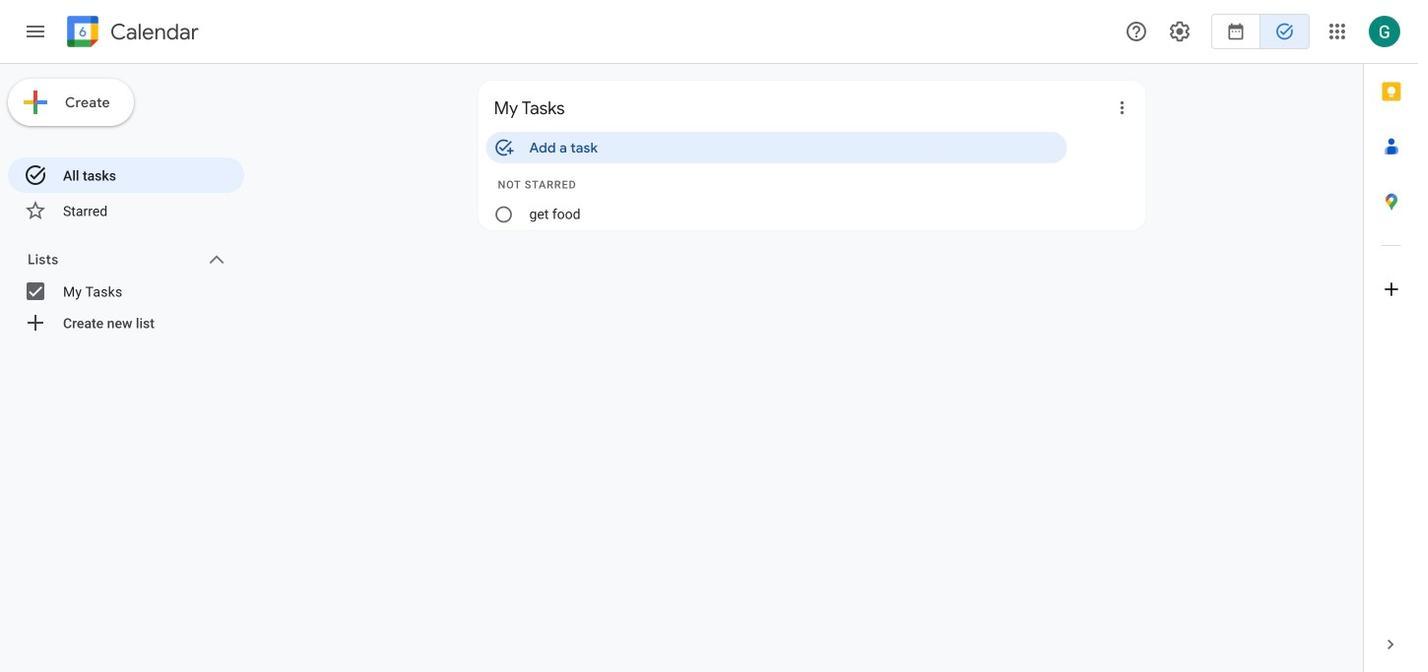 Task type: describe. For each thing, give the bounding box(es) containing it.
support menu image
[[1125, 20, 1149, 43]]

tasks sidebar image
[[24, 20, 47, 43]]

settings menu image
[[1168, 20, 1192, 43]]

calendar element
[[63, 12, 199, 55]]



Task type: vqa. For each thing, say whether or not it's contained in the screenshot.
row group in the March 2024 grid
no



Task type: locate. For each thing, give the bounding box(es) containing it.
heading
[[106, 20, 199, 44]]

heading inside calendar element
[[106, 20, 199, 44]]

tab list
[[1365, 64, 1419, 618]]



